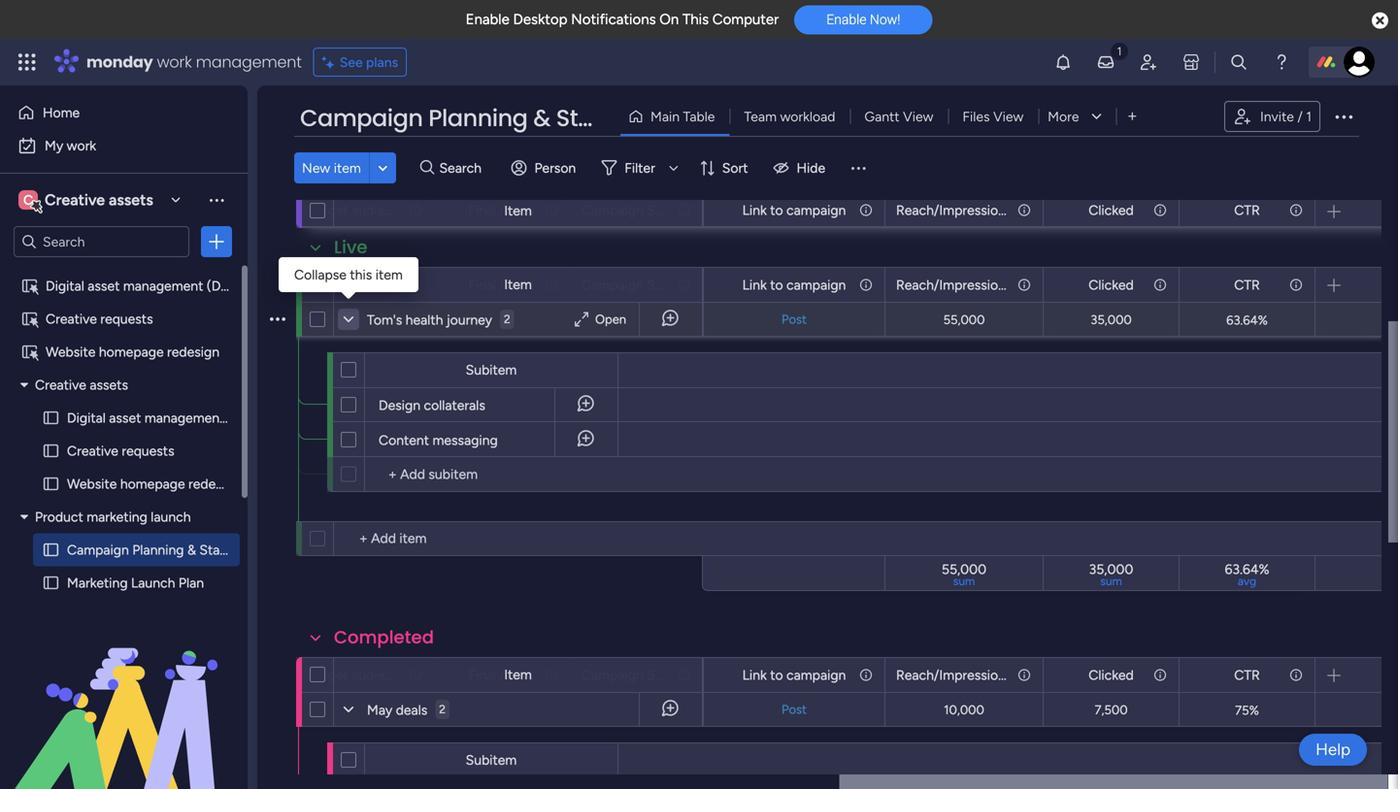 Task type: locate. For each thing, give the bounding box(es) containing it.
1 target audience from the top
[[310, 202, 407, 218]]

0 horizontal spatial work
[[67, 137, 96, 154]]

0 vertical spatial audience
[[352, 202, 407, 218]]

subitem
[[466, 362, 517, 378], [466, 752, 517, 769]]

campaign planning & status up search field
[[300, 102, 628, 134]]

2 target audience from the top
[[310, 277, 407, 293]]

3 ctr from the top
[[1234, 667, 1260, 684]]

3 to from the top
[[770, 667, 783, 684]]

1 horizontal spatial planning
[[428, 102, 528, 134]]

live
[[334, 235, 368, 260], [625, 311, 649, 328]]

invite
[[1260, 108, 1294, 125]]

2 vertical spatial link
[[742, 667, 767, 684]]

target audience field up the parents
[[305, 665, 407, 686]]

menu image
[[849, 158, 868, 178]]

1 horizontal spatial completed
[[603, 702, 671, 718]]

2 campaign from the top
[[787, 277, 846, 293]]

35,000
[[1091, 312, 1132, 328], [1089, 561, 1134, 578]]

0 vertical spatial item
[[334, 160, 361, 176]]

Search field
[[434, 154, 493, 182]]

audience down scheduled field
[[352, 202, 407, 218]]

help image
[[1272, 52, 1291, 72]]

Reach/Impressions field
[[891, 200, 1012, 221], [891, 274, 1012, 296], [891, 665, 1012, 686]]

target down new item button
[[310, 202, 348, 218]]

Final Asset field
[[463, 200, 539, 221], [463, 274, 539, 296], [463, 665, 539, 686]]

2 clicked from the top
[[1089, 277, 1134, 293]]

final
[[468, 202, 496, 218], [468, 277, 496, 293], [468, 667, 496, 684]]

2 item from the top
[[504, 276, 532, 293]]

2 vertical spatial public board image
[[42, 541, 60, 559]]

public board under template workspace image down public board under template workspace icon
[[20, 343, 39, 361]]

requests
[[100, 311, 153, 327], [122, 443, 174, 459]]

planning up the launch
[[132, 542, 184, 558]]

link to campaign
[[742, 202, 846, 218], [742, 277, 846, 293], [742, 667, 846, 684]]

campaign status for 1st campaign status field from the top
[[582, 202, 686, 218]]

& up the person popup button
[[533, 102, 551, 134]]

public board image
[[42, 475, 60, 493], [42, 574, 60, 592]]

1 vertical spatial post
[[782, 702, 807, 718]]

add view image
[[1129, 109, 1137, 124]]

item
[[504, 202, 532, 219], [504, 276, 532, 293], [504, 667, 532, 683]]

audience for scheduled
[[352, 202, 407, 218]]

public board image for campaign planning & status
[[42, 541, 60, 559]]

audience up may
[[352, 667, 407, 684]]

2 ctr field from the top
[[1230, 274, 1265, 296]]

(dam)
[[207, 278, 246, 294], [228, 410, 268, 426]]

30-
[[363, 312, 382, 326]]

item for completed
[[504, 667, 532, 683]]

0 horizontal spatial item
[[334, 160, 361, 176]]

campaign status for 2nd campaign status field from the top of the page
[[582, 277, 686, 293]]

0 vertical spatial target audience field
[[305, 200, 407, 221]]

enable now! button
[[794, 5, 933, 34]]

item right new
[[334, 160, 361, 176]]

35,000 sum
[[1089, 561, 1134, 588]]

1 vertical spatial reach/impressions field
[[891, 274, 1012, 296]]

options image right 1
[[1332, 105, 1356, 128]]

2 vertical spatial final asset field
[[463, 665, 539, 686]]

2 vertical spatial link to campaign field
[[738, 665, 851, 686]]

0 vertical spatial to
[[770, 202, 783, 218]]

2 subitem from the top
[[466, 752, 517, 769]]

0 vertical spatial target audience
[[310, 202, 407, 218]]

1 vertical spatial public board image
[[42, 574, 60, 592]]

2 right 'journey'
[[504, 312, 510, 326]]

1 public board image from the top
[[42, 475, 60, 493]]

asset for third final asset field from the bottom of the page
[[500, 202, 534, 218]]

1 ctr field from the top
[[1230, 200, 1265, 221]]

launch
[[131, 575, 175, 591]]

3 item from the top
[[504, 667, 532, 683]]

public board image
[[42, 409, 60, 427], [42, 442, 60, 460], [42, 541, 60, 559]]

2 for tom's health journey
[[504, 312, 510, 326]]

55,000
[[943, 312, 985, 328], [942, 561, 987, 578]]

1 post link from the top
[[778, 312, 811, 327]]

target audience field up men
[[305, 274, 407, 296]]

1 vertical spatial redesign
[[188, 476, 241, 492]]

3 link to campaign field from the top
[[738, 665, 851, 686]]

public board image left "marketing"
[[42, 574, 60, 592]]

3 target audience field from the top
[[305, 665, 407, 686]]

Campaign Planning & Status field
[[295, 102, 628, 135]]

/
[[1298, 108, 1303, 125]]

3 final asset from the top
[[468, 667, 534, 684]]

team workload button
[[730, 101, 850, 132]]

options image
[[1332, 105, 1356, 128], [207, 232, 226, 251], [270, 295, 285, 343]]

None field
[[214, 200, 267, 221], [214, 274, 267, 296], [214, 665, 267, 686], [214, 200, 267, 221], [214, 274, 267, 296], [214, 665, 267, 686]]

2 sum from the left
[[953, 574, 975, 588]]

2 ctr from the top
[[1234, 277, 1260, 293]]

1 sum from the left
[[242, 574, 264, 588]]

home
[[43, 104, 80, 121]]

0 vertical spatial asset
[[500, 202, 534, 218]]

management
[[196, 51, 302, 73], [123, 278, 203, 294], [145, 410, 225, 426]]

2 reach/impressions field from the top
[[891, 274, 1012, 296]]

audience up 30-
[[352, 277, 407, 293]]

list box containing digital asset management (dam)
[[0, 266, 268, 727]]

1 vertical spatial link to campaign
[[742, 277, 846, 293]]

1 view from the left
[[903, 108, 934, 125]]

1 vertical spatial digital
[[67, 410, 106, 426]]

2 right deals on the bottom of the page
[[439, 703, 446, 717]]

Clicked field
[[1084, 200, 1139, 221], [1084, 274, 1139, 296], [1084, 665, 1139, 686]]

1 to from the top
[[770, 202, 783, 218]]

target up the parents
[[310, 667, 348, 684]]

2 button for may deals
[[435, 692, 450, 727]]

sum inside 35,000 sum
[[1100, 574, 1122, 588]]

2 button
[[500, 302, 514, 337], [435, 692, 450, 727]]

reach/impressions for 2nd reach/impressions field from the bottom of the page
[[896, 277, 1012, 293]]

creative right public board under template workspace icon
[[46, 311, 97, 327]]

c
[[23, 192, 33, 208]]

2 public board image from the top
[[42, 574, 60, 592]]

see
[[340, 54, 363, 70]]

2 vertical spatial campaign status field
[[577, 665, 686, 686]]

my work option
[[12, 130, 236, 161]]

2 vertical spatial reach/impressions
[[896, 667, 1012, 684]]

now!
[[870, 11, 901, 27]]

on
[[660, 11, 679, 28]]

1 vertical spatial target audience field
[[305, 274, 407, 296]]

sum for 35,000
[[1100, 574, 1122, 588]]

home option
[[12, 97, 236, 128]]

public board under template workspace image up public board under template workspace icon
[[20, 277, 39, 295]]

3 reach/impressions from the top
[[896, 667, 1012, 684]]

enable
[[466, 11, 510, 28], [827, 11, 867, 27]]

1 vertical spatial 2
[[439, 703, 446, 717]]

1 vertical spatial asset
[[109, 410, 141, 426]]

1 vertical spatial campaign planning & status
[[67, 542, 239, 558]]

3 campaign from the top
[[787, 667, 846, 684]]

creative assets up search in workspace field
[[45, 191, 153, 209]]

2 view from the left
[[993, 108, 1024, 125]]

team
[[744, 108, 777, 125]]

2 target from the top
[[310, 277, 348, 293]]

campaign planning & status up the launch
[[67, 542, 239, 558]]

1 vertical spatial campaign status
[[582, 277, 686, 293]]

0 vertical spatial clicked field
[[1084, 200, 1139, 221]]

1 vertical spatial planning
[[132, 542, 184, 558]]

enable desktop notifications on this computer
[[466, 11, 779, 28]]

1 final asset from the top
[[468, 202, 534, 218]]

product
[[35, 509, 83, 525]]

2 link from the top
[[742, 277, 767, 293]]

homepage
[[99, 344, 164, 360], [120, 476, 185, 492]]

$30 left men
[[242, 312, 264, 328]]

0 vertical spatial public board image
[[42, 475, 60, 493]]

item for live
[[504, 276, 532, 293]]

marketing
[[87, 509, 147, 525]]

1 image
[[1111, 40, 1128, 62]]

2 public board under template workspace image from the top
[[20, 343, 39, 361]]

3 campaign status from the top
[[582, 667, 686, 684]]

1 public board image from the top
[[42, 409, 60, 427]]

planning up search field
[[428, 102, 528, 134]]

view right gantt
[[903, 108, 934, 125]]

Live field
[[329, 235, 373, 260]]

2 link to campaign from the top
[[742, 277, 846, 293]]

1 vertical spatial (dam)
[[228, 410, 268, 426]]

final asset for first final asset field from the bottom of the page
[[468, 667, 534, 684]]

work inside my work option
[[67, 137, 96, 154]]

3 sum from the left
[[1100, 574, 1122, 588]]

1 vertical spatial assets
[[90, 377, 128, 393]]

1 reach/impressions from the top
[[896, 202, 1012, 218]]

$30
[[242, 312, 264, 328], [241, 561, 265, 578]]

0 vertical spatial link
[[742, 202, 767, 218]]

collapse this item
[[294, 267, 403, 283]]

0 vertical spatial final
[[468, 202, 496, 218]]

+ Add item text field
[[344, 527, 693, 551]]

1 vertical spatial live
[[625, 311, 649, 328]]

0 horizontal spatial planning
[[132, 542, 184, 558]]

target audience up the parents
[[310, 667, 407, 684]]

campaign planning & status
[[300, 102, 628, 134], [67, 542, 239, 558]]

$30 for $30
[[242, 312, 264, 328]]

enable left the 'now!'
[[827, 11, 867, 27]]

requests up the launch
[[122, 443, 174, 459]]

2 vertical spatial target audience field
[[305, 665, 407, 686]]

2 button right deals on the bottom of the page
[[435, 692, 450, 727]]

0 vertical spatial campaign
[[787, 202, 846, 218]]

1 vertical spatial target audience
[[310, 277, 407, 293]]

view
[[903, 108, 934, 125], [993, 108, 1024, 125]]

caret down image down public board under template workspace icon
[[20, 378, 28, 392]]

3 public board image from the top
[[42, 541, 60, 559]]

completed
[[334, 625, 434, 650], [603, 702, 671, 718]]

digital
[[46, 278, 84, 294], [67, 410, 106, 426]]

55,000 for 55,000 sum
[[942, 561, 987, 578]]

link for 2nd link to campaign field from the top
[[742, 277, 767, 293]]

creative for public board icon associated with creative requests
[[67, 443, 118, 459]]

2 asset from the top
[[500, 277, 534, 293]]

assets inside workspace selection element
[[109, 191, 153, 209]]

option
[[0, 268, 248, 272]]

campaign
[[787, 202, 846, 218], [787, 277, 846, 293], [787, 667, 846, 684]]

2 vertical spatial audience
[[352, 667, 407, 684]]

creative right workspace icon
[[45, 191, 105, 209]]

3 ctr field from the top
[[1230, 665, 1265, 686]]

enable left desktop
[[466, 11, 510, 28]]

1 vertical spatial public board under template workspace image
[[20, 343, 39, 361]]

$30 for $30 sum
[[241, 561, 265, 578]]

Link to campaign field
[[738, 200, 851, 221], [738, 274, 851, 296], [738, 665, 851, 686]]

item for scheduled
[[504, 202, 532, 219]]

1 public board under template workspace image from the top
[[20, 277, 39, 295]]

enable inside button
[[827, 11, 867, 27]]

work right 'monday' at the top left
[[157, 51, 192, 73]]

creative requests up 'marketing'
[[67, 443, 174, 459]]

2 vertical spatial target
[[310, 667, 348, 684]]

audience
[[352, 202, 407, 218], [352, 277, 407, 293], [352, 667, 407, 684]]

0 horizontal spatial enable
[[466, 11, 510, 28]]

1 vertical spatial completed
[[603, 702, 671, 718]]

0 horizontal spatial options image
[[207, 232, 226, 251]]

parents
[[347, 703, 386, 717]]

work right my
[[67, 137, 96, 154]]

lottie animation element
[[0, 593, 248, 789]]

1 vertical spatial 63.64%
[[1225, 561, 1270, 578]]

$30 sum
[[241, 561, 265, 588]]

creative requests
[[46, 311, 153, 327], [67, 443, 174, 459]]

2 final from the top
[[468, 277, 496, 293]]

0 vertical spatial item
[[504, 202, 532, 219]]

reach/impressions for first reach/impressions field from the bottom of the page
[[896, 667, 1012, 684]]

2 target audience field from the top
[[305, 274, 407, 296]]

status
[[556, 102, 628, 134], [647, 202, 686, 218], [647, 277, 686, 293], [199, 542, 239, 558], [647, 667, 686, 684]]

63.64% for 63.64% avg
[[1225, 561, 1270, 578]]

campaign for campaign planning & status field
[[300, 102, 423, 134]]

0 vertical spatial 63.64%
[[1227, 313, 1268, 328]]

0 vertical spatial 35,000
[[1091, 312, 1132, 328]]

asset for first final asset field from the bottom of the page
[[500, 667, 534, 684]]

launch
[[151, 509, 191, 525]]

0 vertical spatial subitem
[[466, 362, 517, 378]]

1 vertical spatial 55,000
[[942, 561, 987, 578]]

sum inside 55,000 sum
[[953, 574, 975, 588]]

1 caret down image from the top
[[20, 378, 28, 392]]

campaign status
[[582, 202, 686, 218], [582, 277, 686, 293], [582, 667, 686, 684]]

1 horizontal spatial 2
[[504, 312, 510, 326]]

1 vertical spatial post link
[[778, 702, 811, 718]]

1 vertical spatial final asset
[[468, 277, 534, 293]]

public board under template workspace image
[[20, 310, 39, 328]]

&
[[533, 102, 551, 134], [187, 542, 196, 558]]

1 vertical spatial link to campaign field
[[738, 274, 851, 296]]

filter button
[[594, 152, 685, 184]]

select product image
[[17, 52, 37, 72]]

caret down image left product
[[20, 510, 28, 524]]

post link
[[778, 312, 811, 327], [778, 702, 811, 718]]

0 horizontal spatial completed
[[334, 625, 434, 650]]

view right "files"
[[993, 108, 1024, 125]]

1 vertical spatial ctr
[[1234, 277, 1260, 293]]

creative requests right public board under template workspace icon
[[46, 311, 153, 327]]

caret down image
[[20, 378, 28, 392], [20, 510, 28, 524]]

2 reach/impressions from the top
[[896, 277, 1012, 293]]

final asset
[[468, 202, 534, 218], [468, 277, 534, 293], [468, 667, 534, 684]]

to
[[770, 202, 783, 218], [770, 277, 783, 293], [770, 667, 783, 684]]

0 vertical spatial &
[[533, 102, 551, 134]]

0 horizontal spatial 2
[[439, 703, 446, 717]]

public board under template workspace image for digital asset management (dam)
[[20, 277, 39, 295]]

column information image
[[408, 202, 423, 218], [677, 202, 692, 218], [1153, 202, 1168, 218], [1289, 202, 1304, 218], [272, 277, 287, 293], [408, 277, 423, 293], [677, 277, 692, 293], [408, 668, 423, 683], [858, 668, 874, 683], [1017, 668, 1032, 683], [1153, 668, 1168, 683], [1289, 668, 1304, 683]]

0 vertical spatial $30
[[242, 312, 264, 328]]

1 final from the top
[[468, 202, 496, 218]]

1 target audience field from the top
[[305, 200, 407, 221]]

content messaging
[[379, 432, 498, 449]]

1 clicked from the top
[[1089, 202, 1134, 218]]

1 vertical spatial digital asset management (dam)
[[67, 410, 268, 426]]

2 public board image from the top
[[42, 442, 60, 460]]

options image left men
[[270, 295, 285, 343]]

options image down workspace options image
[[207, 232, 226, 251]]

2 link to campaign field from the top
[[738, 274, 851, 296]]

1 vertical spatial campaign
[[787, 277, 846, 293]]

2 button right 'journey'
[[500, 302, 514, 337]]

63.64% for 63.64%
[[1227, 313, 1268, 328]]

ctr for live
[[1234, 277, 1260, 293]]

public board image up product
[[42, 475, 60, 493]]

$30 right plan
[[241, 561, 265, 578]]

1 asset from the top
[[500, 202, 534, 218]]

0 vertical spatial public board image
[[42, 409, 60, 427]]

0 vertical spatial final asset field
[[463, 200, 539, 221]]

+ Add subitem text field
[[375, 463, 578, 486]]

1 vertical spatial audience
[[352, 277, 407, 293]]

public board under template workspace image
[[20, 277, 39, 295], [20, 343, 39, 361]]

0 vertical spatial 55,000
[[943, 312, 985, 328]]

1 link to campaign field from the top
[[738, 200, 851, 221]]

Target audience field
[[305, 200, 407, 221], [305, 274, 407, 296], [305, 665, 407, 686]]

2 caret down image from the top
[[20, 510, 28, 524]]

0 vertical spatial final asset
[[468, 202, 534, 218]]

2 vertical spatial final asset
[[468, 667, 534, 684]]

3 link from the top
[[742, 667, 767, 684]]

post
[[782, 312, 807, 327], [782, 702, 807, 718]]

1 post from the top
[[782, 312, 807, 327]]

column information image
[[544, 202, 559, 218], [858, 202, 874, 218], [1017, 202, 1032, 218], [544, 277, 559, 293], [858, 277, 874, 293], [1017, 277, 1032, 293], [1153, 277, 1168, 293], [1289, 277, 1304, 293], [544, 668, 559, 683], [677, 668, 692, 683]]

list box
[[0, 266, 268, 727]]

messaging
[[433, 432, 498, 449]]

reach/impressions
[[896, 202, 1012, 218], [896, 277, 1012, 293], [896, 667, 1012, 684]]

0 vertical spatial requests
[[100, 311, 153, 327]]

status for 2nd campaign status field from the top of the page
[[647, 277, 686, 293]]

35,000 for 35,000
[[1091, 312, 1132, 328]]

3 audience from the top
[[352, 667, 407, 684]]

1 audience from the top
[[352, 202, 407, 218]]

0 vertical spatial creative assets
[[45, 191, 153, 209]]

2 campaign status from the top
[[582, 277, 686, 293]]

1 horizontal spatial &
[[533, 102, 551, 134]]

health
[[406, 312, 443, 328]]

assets
[[109, 191, 153, 209], [90, 377, 128, 393]]

item right this
[[376, 267, 403, 283]]

0 vertical spatial assets
[[109, 191, 153, 209]]

1 campaign status from the top
[[582, 202, 686, 218]]

2 final asset from the top
[[468, 277, 534, 293]]

creative assets down public board under template workspace icon
[[35, 377, 128, 393]]

2 audience from the top
[[352, 277, 407, 293]]

0 vertical spatial clicked
[[1089, 202, 1134, 218]]

tom's health journey
[[367, 312, 492, 328]]

item
[[334, 160, 361, 176], [376, 267, 403, 283]]

0 vertical spatial digital asset management (dam)
[[46, 278, 246, 294]]

main
[[651, 108, 680, 125]]

60
[[382, 312, 396, 326]]

2 vertical spatial reach/impressions field
[[891, 665, 1012, 686]]

target for scheduled
[[310, 202, 348, 218]]

0 horizontal spatial sum
[[242, 574, 264, 588]]

1 link from the top
[[742, 202, 767, 218]]

see plans
[[340, 54, 398, 70]]

table
[[683, 108, 715, 125]]

1 vertical spatial final
[[468, 277, 496, 293]]

0 horizontal spatial 2 button
[[435, 692, 450, 727]]

ctr for completed
[[1234, 667, 1260, 684]]

& up plan
[[187, 542, 196, 558]]

2 vertical spatial final
[[468, 667, 496, 684]]

target audience field up the live field
[[305, 200, 407, 221]]

2 vertical spatial campaign status
[[582, 667, 686, 684]]

target audience up 'men 30-60'
[[310, 277, 407, 293]]

1 vertical spatial options image
[[207, 232, 226, 251]]

1 item from the top
[[504, 202, 532, 219]]

v2 search image
[[420, 157, 434, 179]]

final asset for second final asset field
[[468, 277, 534, 293]]

1 enable from the left
[[466, 11, 510, 28]]

requests down search in workspace field
[[100, 311, 153, 327]]

target left this
[[310, 277, 348, 293]]

1 target from the top
[[310, 202, 348, 218]]

0 vertical spatial public board under template workspace image
[[20, 277, 39, 295]]

0 vertical spatial work
[[157, 51, 192, 73]]

website
[[46, 344, 96, 360], [67, 476, 117, 492]]

sort button
[[691, 152, 760, 184]]

sum
[[242, 574, 264, 588], [953, 574, 975, 588], [1100, 574, 1122, 588]]

Campaign Status field
[[577, 200, 686, 221], [577, 274, 686, 296], [577, 665, 686, 686]]

1 vertical spatial target
[[310, 277, 348, 293]]

creative up product marketing launch
[[67, 443, 118, 459]]

0 vertical spatial link to campaign
[[742, 202, 846, 218]]

creative inside workspace selection element
[[45, 191, 105, 209]]

Search in workspace field
[[41, 231, 162, 253]]

plans
[[366, 54, 398, 70]]

dapulse close image
[[1372, 11, 1389, 31]]

2 vertical spatial options image
[[270, 295, 285, 343]]

filter
[[625, 160, 655, 176]]

1 vertical spatial clicked
[[1089, 277, 1134, 293]]

1 horizontal spatial enable
[[827, 11, 867, 27]]

3 asset from the top
[[500, 667, 534, 684]]

target audience up the live field
[[310, 202, 407, 218]]

may
[[367, 702, 393, 719]]

1 vertical spatial public board image
[[42, 442, 60, 460]]

sum inside $30 sum
[[242, 574, 264, 588]]

clicked
[[1089, 202, 1134, 218], [1089, 277, 1134, 293], [1089, 667, 1134, 684]]

0 horizontal spatial live
[[334, 235, 368, 260]]

0 vertical spatial reach/impressions field
[[891, 200, 1012, 221]]

invite / 1
[[1260, 108, 1312, 125]]

1 horizontal spatial work
[[157, 51, 192, 73]]

sum for 55,000
[[953, 574, 975, 588]]

status for 1st campaign status field from the top
[[647, 202, 686, 218]]

1 vertical spatial asset
[[500, 277, 534, 293]]

sum for $30
[[242, 574, 264, 588]]

my
[[45, 137, 63, 154]]

link for third link to campaign field
[[742, 667, 767, 684]]

item inside button
[[334, 160, 361, 176]]

2 enable from the left
[[827, 11, 867, 27]]

workspace options image
[[207, 190, 226, 209]]

CTR field
[[1230, 200, 1265, 221], [1230, 274, 1265, 296], [1230, 665, 1265, 686]]

asset
[[500, 202, 534, 218], [500, 277, 534, 293], [500, 667, 534, 684]]

0 horizontal spatial view
[[903, 108, 934, 125]]

caret down image for creative assets
[[20, 378, 28, 392]]

help button
[[1299, 734, 1367, 766]]



Task type: describe. For each thing, give the bounding box(es) containing it.
invite members image
[[1139, 52, 1158, 72]]

team workload
[[744, 108, 836, 125]]

requests for public board under template workspace icon
[[100, 311, 153, 327]]

1 campaign status field from the top
[[577, 200, 686, 221]]

campaign for 1st campaign status field from the top
[[582, 202, 644, 218]]

marketing launch plan
[[67, 575, 204, 591]]

1 vertical spatial &
[[187, 542, 196, 558]]

my work link
[[12, 130, 236, 161]]

0 vertical spatial digital
[[46, 278, 84, 294]]

35,000 for 35,000 sum
[[1089, 561, 1134, 578]]

arrow down image
[[662, 156, 685, 180]]

search everything image
[[1229, 52, 1249, 72]]

view for gantt view
[[903, 108, 934, 125]]

lottie animation image
[[0, 593, 248, 789]]

1 vertical spatial website homepage redesign
[[67, 476, 241, 492]]

workload
[[780, 108, 836, 125]]

sort
[[722, 160, 748, 176]]

tom's
[[367, 312, 402, 328]]

work for my
[[67, 137, 96, 154]]

person button
[[503, 152, 588, 184]]

files view
[[963, 108, 1024, 125]]

0 horizontal spatial campaign planning & status
[[67, 542, 239, 558]]

monday
[[86, 51, 153, 73]]

& inside field
[[533, 102, 551, 134]]

target audience field for live
[[305, 274, 407, 296]]

1
[[1306, 108, 1312, 125]]

gantt view
[[865, 108, 934, 125]]

gantt
[[865, 108, 900, 125]]

(dam) for public board icon associated with digital asset management (dam)
[[228, 410, 268, 426]]

notifications
[[571, 11, 656, 28]]

creative requests for public board under template workspace icon
[[46, 311, 153, 327]]

this
[[350, 267, 372, 283]]

1 vertical spatial management
[[123, 278, 203, 294]]

avg
[[1238, 574, 1257, 588]]

new item
[[302, 160, 361, 176]]

computer
[[713, 11, 779, 28]]

0 vertical spatial asset
[[88, 278, 120, 294]]

target for live
[[310, 277, 348, 293]]

content
[[379, 432, 429, 449]]

0 vertical spatial redesign
[[167, 344, 220, 360]]

1 vertical spatial creative assets
[[35, 377, 128, 393]]

3 target from the top
[[310, 667, 348, 684]]

55,000 for 55,000
[[943, 312, 985, 328]]

notifications image
[[1054, 52, 1073, 72]]

target audience for live
[[310, 277, 407, 293]]

this
[[683, 11, 709, 28]]

1 reach/impressions field from the top
[[891, 200, 1012, 221]]

63.64% avg
[[1225, 561, 1270, 588]]

workspace image
[[18, 189, 38, 211]]

Completed field
[[329, 625, 439, 651]]

public board image for marketing launch plan
[[42, 574, 60, 592]]

hide
[[797, 160, 826, 176]]

live inside field
[[334, 235, 368, 260]]

3 target audience from the top
[[310, 667, 407, 684]]

55,000 sum
[[942, 561, 987, 588]]

more
[[1048, 108, 1079, 125]]

creative for workspace icon
[[45, 191, 105, 209]]

plan
[[179, 575, 204, 591]]

(dam) for public board under template workspace image corresponding to digital asset management (dam)
[[207, 278, 246, 294]]

hide button
[[766, 152, 837, 184]]

marketing
[[67, 575, 128, 591]]

3 reach/impressions field from the top
[[891, 665, 1012, 686]]

new
[[302, 160, 330, 176]]

gantt view button
[[850, 101, 948, 132]]

home link
[[12, 97, 236, 128]]

angle down image
[[378, 161, 388, 175]]

1 campaign from the top
[[787, 202, 846, 218]]

2 horizontal spatial options image
[[1332, 105, 1356, 128]]

0 vertical spatial website
[[46, 344, 96, 360]]

0 vertical spatial website homepage redesign
[[46, 344, 220, 360]]

1 final asset field from the top
[[463, 200, 539, 221]]

planning inside field
[[428, 102, 528, 134]]

design collaterals
[[379, 397, 485, 414]]

journey
[[447, 312, 492, 328]]

completed inside field
[[334, 625, 434, 650]]

creative assets inside workspace selection element
[[45, 191, 153, 209]]

ctr field for completed
[[1230, 665, 1265, 686]]

enable now!
[[827, 11, 901, 27]]

audience for live
[[352, 277, 407, 293]]

more button
[[1038, 101, 1116, 132]]

deals
[[396, 702, 428, 719]]

7,500
[[1095, 703, 1128, 718]]

3 clicked from the top
[[1089, 667, 1134, 684]]

1 ctr from the top
[[1234, 202, 1260, 218]]

my work
[[45, 137, 96, 154]]

10,000
[[944, 703, 984, 718]]

public board image for website homepage redesign
[[42, 475, 60, 493]]

workspace selection element
[[18, 188, 156, 214]]

product marketing launch
[[35, 509, 191, 525]]

2 campaign status field from the top
[[577, 274, 686, 296]]

$20
[[242, 703, 264, 718]]

3 campaign status field from the top
[[577, 665, 686, 686]]

monday work management
[[86, 51, 302, 73]]

2 final asset field from the top
[[463, 274, 539, 296]]

invite / 1 button
[[1224, 101, 1321, 132]]

3 link to campaign from the top
[[742, 667, 846, 684]]

2 post from the top
[[782, 702, 807, 718]]

0 vertical spatial homepage
[[99, 344, 164, 360]]

1 vertical spatial website
[[67, 476, 117, 492]]

scheduled
[[334, 161, 429, 186]]

1 vertical spatial homepage
[[120, 476, 185, 492]]

public board under template workspace image for website homepage redesign
[[20, 343, 39, 361]]

2 for may deals
[[439, 703, 446, 717]]

2 clicked field from the top
[[1084, 274, 1139, 296]]

creative requests for public board icon associated with creative requests
[[67, 443, 174, 459]]

open button
[[569, 308, 631, 331]]

main table button
[[620, 101, 730, 132]]

work for monday
[[157, 51, 192, 73]]

files
[[963, 108, 990, 125]]

open
[[595, 312, 626, 327]]

design
[[379, 397, 421, 414]]

creative down public board under template workspace icon
[[35, 377, 86, 393]]

link for first link to campaign field from the top of the page
[[742, 202, 767, 218]]

2 vertical spatial management
[[145, 410, 225, 426]]

2 to from the top
[[770, 277, 783, 293]]

may deals
[[367, 702, 428, 719]]

75%
[[1235, 703, 1259, 719]]

enable for enable now!
[[827, 11, 867, 27]]

0 vertical spatial management
[[196, 51, 302, 73]]

new item button
[[294, 152, 369, 184]]

main table
[[651, 108, 715, 125]]

men
[[337, 312, 360, 326]]

collaterals
[[424, 397, 485, 414]]

requests for public board icon associated with creative requests
[[122, 443, 174, 459]]

1 horizontal spatial live
[[625, 311, 649, 328]]

campaign for 2nd campaign status field from the top of the page
[[582, 277, 644, 293]]

3 final asset field from the top
[[463, 665, 539, 686]]

2 post link from the top
[[778, 702, 811, 718]]

creative for public board under template workspace icon
[[46, 311, 97, 327]]

ctr field for live
[[1230, 274, 1265, 296]]

public board image for creative requests
[[42, 442, 60, 460]]

enable for enable desktop notifications on this computer
[[466, 11, 510, 28]]

public board image for digital asset management (dam)
[[42, 409, 60, 427]]

2 button for tom's health journey
[[500, 302, 514, 337]]

1 clicked field from the top
[[1084, 200, 1139, 221]]

campaign for 3rd campaign status field
[[582, 667, 644, 684]]

1 link to campaign from the top
[[742, 202, 846, 218]]

campaign status for 3rd campaign status field
[[582, 667, 686, 684]]

caret down image for product marketing launch
[[20, 510, 28, 524]]

files view button
[[948, 101, 1038, 132]]

target audience field for scheduled
[[305, 200, 407, 221]]

john smith image
[[1344, 47, 1375, 78]]

assets inside list box
[[90, 377, 128, 393]]

reach/impressions for first reach/impressions field from the top
[[896, 202, 1012, 218]]

view for files view
[[993, 108, 1024, 125]]

person
[[535, 160, 576, 176]]

status for 3rd campaign status field
[[647, 667, 686, 684]]

3 final from the top
[[468, 667, 496, 684]]

1 subitem from the top
[[466, 362, 517, 378]]

1 vertical spatial item
[[376, 267, 403, 283]]

help
[[1316, 740, 1351, 760]]

final asset for third final asset field from the bottom of the page
[[468, 202, 534, 218]]

desktop
[[513, 11, 568, 28]]

3 clicked field from the top
[[1084, 665, 1139, 686]]

update feed image
[[1096, 52, 1116, 72]]

Scheduled field
[[329, 161, 433, 186]]

campaign planning & status inside campaign planning & status field
[[300, 102, 628, 134]]

target audience for scheduled
[[310, 202, 407, 218]]

collapse
[[294, 267, 347, 283]]

see plans button
[[313, 48, 407, 77]]

monday marketplace image
[[1182, 52, 1201, 72]]

men 30-60
[[337, 312, 396, 326]]

asset for second final asset field
[[500, 277, 534, 293]]



Task type: vqa. For each thing, say whether or not it's contained in the screenshot.
Status for first the Campaign Status "Field" from the bottom
yes



